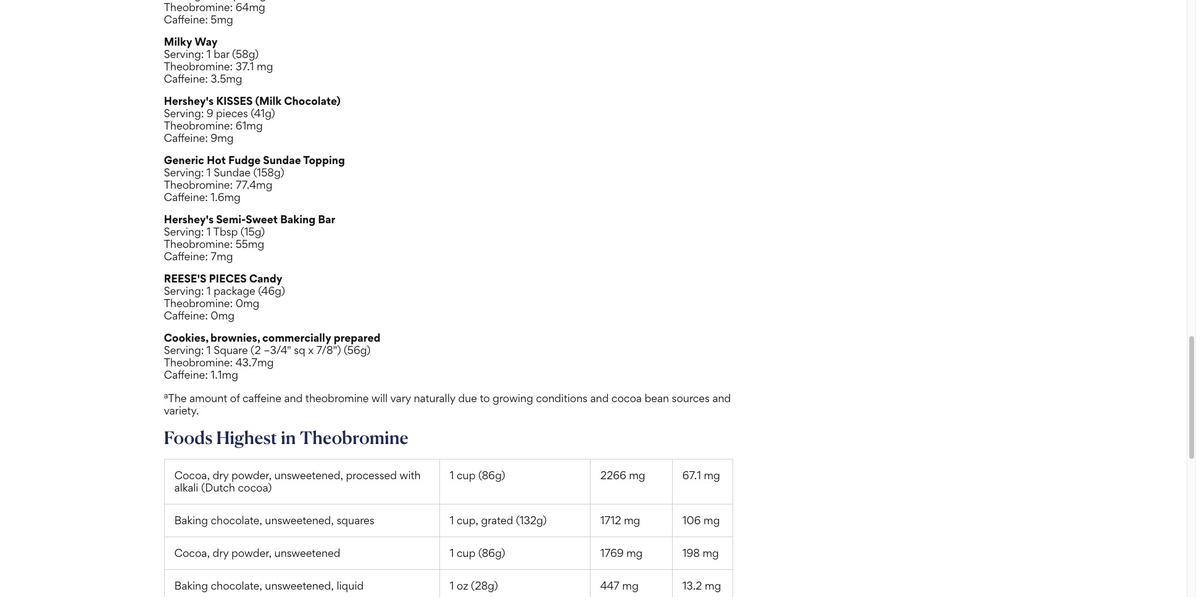 Task type: describe. For each thing, give the bounding box(es) containing it.
cocoa)
[[238, 482, 272, 495]]

topping
[[303, 153, 345, 166]]

(86g) for 2266
[[478, 469, 505, 482]]

serving: inside reese's pieces candy serving: 1 package (46g) theobromine: 0mg caffeine: 0mg
[[164, 284, 204, 297]]

growing
[[493, 392, 533, 405]]

hershey's for serving:
[[164, 213, 214, 226]]

theobromine: inside cookies, brownies, commercially prepared serving: 1 square (2 –3/4" sq x 7/8") (56g) theobromine: 43.7mg caffeine: 1.1mg
[[164, 356, 233, 369]]

(28g)
[[471, 580, 498, 593]]

serving: inside hershey's semi-sweet baking bar serving: 1 tbsp (15g) theobromine: 55mg caffeine: 7mg
[[164, 225, 204, 238]]

1 cup (86g) for cocoa, dry powder, unsweetened
[[450, 547, 505, 560]]

oz
[[457, 580, 468, 593]]

conditions
[[536, 392, 588, 405]]

(158g)
[[253, 166, 284, 179]]

447 mg
[[600, 580, 639, 593]]

sq
[[294, 344, 305, 357]]

bean
[[645, 392, 669, 405]]

square
[[214, 344, 248, 357]]

amount
[[189, 392, 227, 405]]

67.1 mg
[[683, 469, 720, 482]]

prepared
[[334, 331, 381, 344]]

hershey's kisses (milk chocolate) serving: 9 pieces (41g) theobromine: 61mg caffeine: 9mg
[[164, 94, 341, 144]]

semi-
[[216, 213, 246, 226]]

kisses
[[216, 94, 253, 107]]

1 horizontal spatial sundae
[[263, 153, 301, 166]]

a the amount of caffeine and theobromine will vary naturally due to growing conditions and cocoa bean sources and variety.
[[164, 391, 731, 417]]

43.7mg
[[236, 356, 274, 369]]

mg for 198 mg
[[703, 547, 719, 560]]

mg for 106 mg
[[704, 514, 720, 527]]

caffeine: inside cookies, brownies, commercially prepared serving: 1 square (2 –3/4" sq x 7/8") (56g) theobromine: 43.7mg caffeine: 1.1mg
[[164, 368, 208, 381]]

candy
[[249, 272, 282, 285]]

cocoa, dry powder, unsweetened, processed with alkali (dutch cocoa)
[[174, 469, 421, 495]]

1 left cup,
[[450, 514, 454, 527]]

cocoa
[[612, 392, 642, 405]]

2266 mg
[[600, 469, 645, 482]]

67.1
[[683, 469, 701, 482]]

brownies,
[[211, 331, 260, 344]]

mg for 447 mg
[[622, 580, 639, 593]]

x
[[308, 344, 314, 357]]

caffeine: inside hershey's kisses (milk chocolate) serving: 9 pieces (41g) theobromine: 61mg caffeine: 9mg
[[164, 131, 208, 144]]

serving: inside cookies, brownies, commercially prepared serving: 1 square (2 –3/4" sq x 7/8") (56g) theobromine: 43.7mg caffeine: 1.1mg
[[164, 344, 204, 357]]

squares
[[337, 514, 374, 527]]

64mg
[[236, 0, 265, 13]]

13.2 mg
[[683, 580, 721, 593]]

1.1mg
[[211, 368, 238, 381]]

in
[[281, 427, 296, 449]]

fudge
[[228, 153, 261, 166]]

theobromine: inside reese's pieces candy serving: 1 package (46g) theobromine: 0mg caffeine: 0mg
[[164, 297, 233, 310]]

with
[[400, 469, 421, 482]]

447
[[600, 580, 620, 593]]

1.6mg
[[211, 191, 241, 203]]

(132g)
[[516, 514, 547, 527]]

106 mg
[[683, 514, 720, 527]]

198 mg
[[683, 547, 719, 560]]

mg for 2266 mg
[[629, 469, 645, 482]]

(86g) for 1769
[[478, 547, 505, 560]]

unsweetened, for squares
[[265, 514, 334, 527]]

dry for cocoa, dry powder, unsweetened, processed with alkali (dutch cocoa)
[[213, 469, 229, 482]]

the
[[168, 392, 187, 405]]

1 cup (86g) for cocoa, dry powder, unsweetened, processed with alkali (dutch cocoa)
[[450, 469, 505, 482]]

baking chocolate, unsweetened, squares
[[174, 514, 374, 527]]

1 inside reese's pieces candy serving: 1 package (46g) theobromine: 0mg caffeine: 0mg
[[207, 284, 211, 297]]

37.1
[[236, 60, 254, 73]]

(58g)
[[232, 47, 259, 60]]

5mg
[[211, 13, 233, 26]]

cup,
[[457, 514, 478, 527]]

1 right with
[[450, 469, 454, 482]]

grated
[[481, 514, 513, 527]]

liquid
[[337, 580, 364, 593]]

serving: inside generic hot fudge sundae topping serving: 1 sundae (158g) theobromine: 77.4mg caffeine: 1.6mg
[[164, 166, 204, 179]]

3.5mg
[[211, 72, 242, 85]]

61mg
[[236, 119, 263, 132]]

pieces
[[216, 107, 248, 120]]

cookies, brownies, commercially prepared serving: 1 square (2 –3/4" sq x 7/8") (56g) theobromine: 43.7mg caffeine: 1.1mg
[[164, 331, 381, 381]]

7mg
[[211, 250, 233, 263]]

1 oz (28g)
[[450, 580, 498, 593]]

vary
[[391, 392, 411, 405]]

hershey's semi-sweet baking bar serving: 1 tbsp (15g) theobromine: 55mg caffeine: 7mg
[[164, 213, 335, 263]]

way
[[195, 35, 218, 48]]

hot
[[207, 153, 226, 166]]

106
[[683, 514, 701, 527]]

theobromine: inside milky way serving: 1 bar (58g) theobromine: 37.1 mg caffeine: 3.5mg
[[164, 60, 233, 73]]

caffeine: inside generic hot fudge sundae topping serving: 1 sundae (158g) theobromine: 77.4mg caffeine: 1.6mg
[[164, 191, 208, 203]]

milky
[[164, 35, 192, 48]]

cocoa, dry powder, unsweetened
[[174, 547, 340, 560]]

1 up 1 oz (28g)
[[450, 547, 454, 560]]

caffeine: inside theobromine: 64mg caffeine: 5mg
[[164, 13, 208, 26]]

unsweetened
[[274, 547, 340, 560]]

(41g)
[[251, 107, 275, 120]]

generic
[[164, 153, 204, 166]]

processed
[[346, 469, 397, 482]]

2266
[[600, 469, 626, 482]]

a
[[164, 391, 168, 400]]

(2
[[251, 344, 261, 357]]

mg for 1769 mg
[[627, 547, 643, 560]]

cocoa, for cocoa, dry powder, unsweetened
[[174, 547, 210, 560]]

dry for cocoa, dry powder, unsweetened
[[213, 547, 229, 560]]

baking inside hershey's semi-sweet baking bar serving: 1 tbsp (15g) theobromine: 55mg caffeine: 7mg
[[280, 213, 316, 226]]

serving: inside hershey's kisses (milk chocolate) serving: 9 pieces (41g) theobromine: 61mg caffeine: 9mg
[[164, 107, 204, 120]]

tbsp
[[213, 225, 238, 238]]



Task type: locate. For each thing, give the bounding box(es) containing it.
theobromine: inside hershey's kisses (milk chocolate) serving: 9 pieces (41g) theobromine: 61mg caffeine: 9mg
[[164, 119, 233, 132]]

pieces
[[209, 272, 247, 285]]

and right sources
[[713, 392, 731, 405]]

will
[[372, 392, 388, 405]]

cookies,
[[164, 331, 208, 344]]

highest
[[216, 427, 277, 449]]

1712 mg
[[600, 514, 640, 527]]

bar
[[214, 47, 229, 60]]

0 horizontal spatial sundae
[[214, 166, 251, 179]]

baking for baking chocolate, unsweetened, squares
[[174, 514, 208, 527]]

1 (86g) from the top
[[478, 469, 505, 482]]

1 right generic
[[207, 166, 211, 179]]

hershey's left semi-
[[164, 213, 214, 226]]

dry up baking chocolate, unsweetened, liquid
[[213, 547, 229, 560]]

1 horizontal spatial and
[[590, 392, 609, 405]]

mg right 1712
[[624, 514, 640, 527]]

1 inside milky way serving: 1 bar (58g) theobromine: 37.1 mg caffeine: 3.5mg
[[207, 47, 211, 60]]

1 serving: from the top
[[164, 47, 204, 60]]

chocolate, down cocoa, dry powder, unsweetened
[[211, 580, 262, 593]]

1 inside hershey's semi-sweet baking bar serving: 1 tbsp (15g) theobromine: 55mg caffeine: 7mg
[[207, 225, 211, 238]]

1 hershey's from the top
[[164, 94, 214, 107]]

theobromine: up generic
[[164, 119, 233, 132]]

0 vertical spatial dry
[[213, 469, 229, 482]]

baking
[[280, 213, 316, 226], [174, 514, 208, 527], [174, 580, 208, 593]]

serving: left 9
[[164, 107, 204, 120]]

dry
[[213, 469, 229, 482], [213, 547, 229, 560]]

unsweetened, up unsweetened
[[265, 514, 334, 527]]

1 left package
[[207, 284, 211, 297]]

caffeine: up reese's
[[164, 250, 208, 263]]

cocoa, for cocoa, dry powder, unsweetened, processed with alkali (dutch cocoa)
[[174, 469, 210, 482]]

due
[[458, 392, 477, 405]]

1 left the oz
[[450, 580, 454, 593]]

caffeine: up "the"
[[164, 368, 208, 381]]

powder, up baking chocolate, unsweetened, liquid
[[231, 547, 272, 560]]

mg for 1712 mg
[[624, 514, 640, 527]]

1 vertical spatial cup
[[457, 547, 476, 560]]

caffeine
[[243, 392, 281, 405]]

dry inside cocoa, dry powder, unsweetened, processed with alkali (dutch cocoa)
[[213, 469, 229, 482]]

2 (86g) from the top
[[478, 547, 505, 560]]

5 theobromine: from the top
[[164, 237, 233, 250]]

1 vertical spatial powder,
[[231, 547, 272, 560]]

unsweetened, down in
[[274, 469, 343, 482]]

hershey's for 9
[[164, 94, 214, 107]]

powder,
[[231, 469, 272, 482], [231, 547, 272, 560]]

1 1 cup (86g) from the top
[[450, 469, 505, 482]]

milky way serving: 1 bar (58g) theobromine: 37.1 mg caffeine: 3.5mg
[[164, 35, 273, 85]]

theobromine: inside generic hot fudge sundae topping serving: 1 sundae (158g) theobromine: 77.4mg caffeine: 1.6mg
[[164, 178, 233, 191]]

0 vertical spatial hershey's
[[164, 94, 214, 107]]

mg for 67.1 mg
[[704, 469, 720, 482]]

1769
[[600, 547, 624, 560]]

2 theobromine: from the top
[[164, 60, 233, 73]]

serving: left square
[[164, 344, 204, 357]]

naturally
[[414, 392, 456, 405]]

chocolate)
[[284, 94, 341, 107]]

theobromine: up reese's
[[164, 237, 233, 250]]

and right caffeine
[[284, 392, 303, 405]]

0mg down the candy
[[236, 297, 259, 310]]

sweet
[[246, 213, 278, 226]]

generic hot fudge sundae topping serving: 1 sundae (158g) theobromine: 77.4mg caffeine: 1.6mg
[[164, 153, 345, 203]]

(milk
[[255, 94, 282, 107]]

2 vertical spatial unsweetened,
[[265, 580, 334, 593]]

1 vertical spatial baking
[[174, 514, 208, 527]]

1 vertical spatial unsweetened,
[[265, 514, 334, 527]]

9
[[207, 107, 213, 120]]

1 dry from the top
[[213, 469, 229, 482]]

reese's
[[164, 272, 206, 285]]

hershey's inside hershey's kisses (milk chocolate) serving: 9 pieces (41g) theobromine: 61mg caffeine: 9mg
[[164, 94, 214, 107]]

theobromine: inside hershey's semi-sweet baking bar serving: 1 tbsp (15g) theobromine: 55mg caffeine: 7mg
[[164, 237, 233, 250]]

1 left tbsp
[[207, 225, 211, 238]]

foods
[[164, 427, 213, 449]]

7/8")
[[316, 344, 341, 357]]

theobromine
[[300, 427, 408, 449]]

unsweetened, for liquid
[[265, 580, 334, 593]]

3 and from the left
[[713, 392, 731, 405]]

5 serving: from the top
[[164, 284, 204, 297]]

mg right 1769
[[627, 547, 643, 560]]

chocolate, for baking chocolate, unsweetened, squares
[[211, 514, 262, 527]]

(56g)
[[344, 344, 371, 357]]

mg right 37.1
[[257, 60, 273, 73]]

to
[[480, 392, 490, 405]]

1 vertical spatial hershey's
[[164, 213, 214, 226]]

mg right 447
[[622, 580, 639, 593]]

2 dry from the top
[[213, 547, 229, 560]]

0 horizontal spatial and
[[284, 392, 303, 405]]

(86g) down grated
[[478, 547, 505, 560]]

5 caffeine: from the top
[[164, 250, 208, 263]]

theobromine: down generic
[[164, 178, 233, 191]]

caffeine: up generic
[[164, 131, 208, 144]]

4 theobromine: from the top
[[164, 178, 233, 191]]

1 inside cookies, brownies, commercially prepared serving: 1 square (2 –3/4" sq x 7/8") (56g) theobromine: 43.7mg caffeine: 1.1mg
[[207, 344, 211, 357]]

77.4mg
[[236, 178, 273, 191]]

(86g)
[[478, 469, 505, 482], [478, 547, 505, 560]]

cup for cocoa, dry powder, unsweetened, processed with alkali (dutch cocoa)
[[457, 469, 476, 482]]

and left the cocoa
[[590, 392, 609, 405]]

unsweetened, inside cocoa, dry powder, unsweetened, processed with alkali (dutch cocoa)
[[274, 469, 343, 482]]

2 vertical spatial baking
[[174, 580, 208, 593]]

powder, inside cocoa, dry powder, unsweetened, processed with alkali (dutch cocoa)
[[231, 469, 272, 482]]

theobromine: down way
[[164, 60, 233, 73]]

hershey's down "3.5mg" at left top
[[164, 94, 214, 107]]

0 vertical spatial chocolate,
[[211, 514, 262, 527]]

0 vertical spatial powder,
[[231, 469, 272, 482]]

1 powder, from the top
[[231, 469, 272, 482]]

2 1 cup (86g) from the top
[[450, 547, 505, 560]]

mg right 13.2
[[705, 580, 721, 593]]

1 cup, grated (132g)
[[450, 514, 547, 527]]

–3/4"
[[264, 344, 291, 357]]

serving: left bar
[[164, 47, 204, 60]]

2 hershey's from the top
[[164, 213, 214, 226]]

1 left square
[[207, 344, 211, 357]]

sundae up "1.6mg"
[[214, 166, 251, 179]]

mg for 13.2 mg
[[705, 580, 721, 593]]

3 caffeine: from the top
[[164, 131, 208, 144]]

bar
[[318, 213, 335, 226]]

serving: left tbsp
[[164, 225, 204, 238]]

alkali
[[174, 482, 198, 495]]

caffeine: inside reese's pieces candy serving: 1 package (46g) theobromine: 0mg caffeine: 0mg
[[164, 309, 208, 322]]

theobromine: 64mg caffeine: 5mg
[[164, 0, 265, 26]]

chocolate, for baking chocolate, unsweetened, liquid
[[211, 580, 262, 593]]

unsweetened, down unsweetened
[[265, 580, 334, 593]]

mg right 67.1
[[704, 469, 720, 482]]

0 vertical spatial baking
[[280, 213, 316, 226]]

2 powder, from the top
[[231, 547, 272, 560]]

serving: left hot
[[164, 166, 204, 179]]

1769 mg
[[600, 547, 643, 560]]

1 cup (86g) up cup,
[[450, 469, 505, 482]]

serving: inside milky way serving: 1 bar (58g) theobromine: 37.1 mg caffeine: 3.5mg
[[164, 47, 204, 60]]

caffeine: down generic
[[164, 191, 208, 203]]

7 theobromine: from the top
[[164, 356, 233, 369]]

caffeine: inside milky way serving: 1 bar (58g) theobromine: 37.1 mg caffeine: 3.5mg
[[164, 72, 208, 85]]

caffeine: down milky
[[164, 72, 208, 85]]

theobromine
[[305, 392, 369, 405]]

cocoa, inside cocoa, dry powder, unsweetened, processed with alkali (dutch cocoa)
[[174, 469, 210, 482]]

powder, for unsweetened
[[231, 547, 272, 560]]

13.2
[[683, 580, 702, 593]]

theobromine:
[[164, 0, 233, 13], [164, 60, 233, 73], [164, 119, 233, 132], [164, 178, 233, 191], [164, 237, 233, 250], [164, 297, 233, 310], [164, 356, 233, 369]]

(15g)
[[241, 225, 265, 238]]

0 vertical spatial cocoa,
[[174, 469, 210, 482]]

mg right 106
[[704, 514, 720, 527]]

1 vertical spatial dry
[[213, 547, 229, 560]]

reese's pieces candy serving: 1 package (46g) theobromine: 0mg caffeine: 0mg
[[164, 272, 285, 322]]

0 vertical spatial (86g)
[[478, 469, 505, 482]]

sundae
[[263, 153, 301, 166], [214, 166, 251, 179]]

caffeine: inside hershey's semi-sweet baking bar serving: 1 tbsp (15g) theobromine: 55mg caffeine: 7mg
[[164, 250, 208, 263]]

4 serving: from the top
[[164, 225, 204, 238]]

0 vertical spatial unsweetened,
[[274, 469, 343, 482]]

1 inside generic hot fudge sundae topping serving: 1 sundae (158g) theobromine: 77.4mg caffeine: 1.6mg
[[207, 166, 211, 179]]

dry left cocoa)
[[213, 469, 229, 482]]

2 horizontal spatial and
[[713, 392, 731, 405]]

powder, for unsweetened,
[[231, 469, 272, 482]]

theobromine: down cookies,
[[164, 356, 233, 369]]

3 serving: from the top
[[164, 166, 204, 179]]

serving: left 'pieces'
[[164, 284, 204, 297]]

mg right 198
[[703, 547, 719, 560]]

0 vertical spatial 1 cup (86g)
[[450, 469, 505, 482]]

of
[[230, 392, 240, 405]]

baking for baking chocolate, unsweetened, liquid
[[174, 580, 208, 593]]

55mg
[[236, 237, 264, 250]]

0 vertical spatial cup
[[457, 469, 476, 482]]

chocolate,
[[211, 514, 262, 527], [211, 580, 262, 593]]

0 horizontal spatial 0mg
[[211, 309, 235, 322]]

2 cup from the top
[[457, 547, 476, 560]]

1 vertical spatial chocolate,
[[211, 580, 262, 593]]

1 chocolate, from the top
[[211, 514, 262, 527]]

2 chocolate, from the top
[[211, 580, 262, 593]]

sundae up 77.4mg
[[263, 153, 301, 166]]

3 theobromine: from the top
[[164, 119, 233, 132]]

1 vertical spatial cocoa,
[[174, 547, 210, 560]]

(dutch
[[201, 482, 235, 495]]

4 caffeine: from the top
[[164, 191, 208, 203]]

chocolate, down cocoa)
[[211, 514, 262, 527]]

1712
[[600, 514, 621, 527]]

1
[[207, 47, 211, 60], [207, 166, 211, 179], [207, 225, 211, 238], [207, 284, 211, 297], [207, 344, 211, 357], [450, 469, 454, 482], [450, 514, 454, 527], [450, 547, 454, 560], [450, 580, 454, 593]]

hershey's inside hershey's semi-sweet baking bar serving: 1 tbsp (15g) theobromine: 55mg caffeine: 7mg
[[164, 213, 214, 226]]

mg inside milky way serving: 1 bar (58g) theobromine: 37.1 mg caffeine: 3.5mg
[[257, 60, 273, 73]]

2 cocoa, from the top
[[174, 547, 210, 560]]

1 theobromine: from the top
[[164, 0, 233, 13]]

1 horizontal spatial 0mg
[[236, 297, 259, 310]]

1 vertical spatial 1 cup (86g)
[[450, 547, 505, 560]]

cup for cocoa, dry powder, unsweetened
[[457, 547, 476, 560]]

1 cup (86g) up 1 oz (28g)
[[450, 547, 505, 560]]

theobromine: down reese's
[[164, 297, 233, 310]]

1 left bar
[[207, 47, 211, 60]]

1 cocoa, from the top
[[174, 469, 210, 482]]

1 and from the left
[[284, 392, 303, 405]]

1 vertical spatial (86g)
[[478, 547, 505, 560]]

7 caffeine: from the top
[[164, 368, 208, 381]]

powder, down highest
[[231, 469, 272, 482]]

caffeine:
[[164, 13, 208, 26], [164, 72, 208, 85], [164, 131, 208, 144], [164, 191, 208, 203], [164, 250, 208, 263], [164, 309, 208, 322], [164, 368, 208, 381]]

2 caffeine: from the top
[[164, 72, 208, 85]]

2 and from the left
[[590, 392, 609, 405]]

0mg up brownies,
[[211, 309, 235, 322]]

1 cup from the top
[[457, 469, 476, 482]]

mg right "2266"
[[629, 469, 645, 482]]

caffeine: up cookies,
[[164, 309, 208, 322]]

9mg
[[211, 131, 234, 144]]

variety.
[[164, 404, 199, 417]]

commercially
[[262, 331, 331, 344]]

1 caffeine: from the top
[[164, 13, 208, 26]]

6 caffeine: from the top
[[164, 309, 208, 322]]

caffeine: up milky
[[164, 13, 208, 26]]

6 serving: from the top
[[164, 344, 204, 357]]

(46g)
[[258, 284, 285, 297]]

cup down cup,
[[457, 547, 476, 560]]

theobromine: up way
[[164, 0, 233, 13]]

(86g) up grated
[[478, 469, 505, 482]]

theobromine: inside theobromine: 64mg caffeine: 5mg
[[164, 0, 233, 13]]

unsweetened,
[[274, 469, 343, 482], [265, 514, 334, 527], [265, 580, 334, 593]]

2 serving: from the top
[[164, 107, 204, 120]]

baking chocolate, unsweetened, liquid
[[174, 580, 364, 593]]

6 theobromine: from the top
[[164, 297, 233, 310]]

package
[[214, 284, 255, 297]]

cup up cup,
[[457, 469, 476, 482]]



Task type: vqa. For each thing, say whether or not it's contained in the screenshot.
2nd powder, from the bottom of the page
yes



